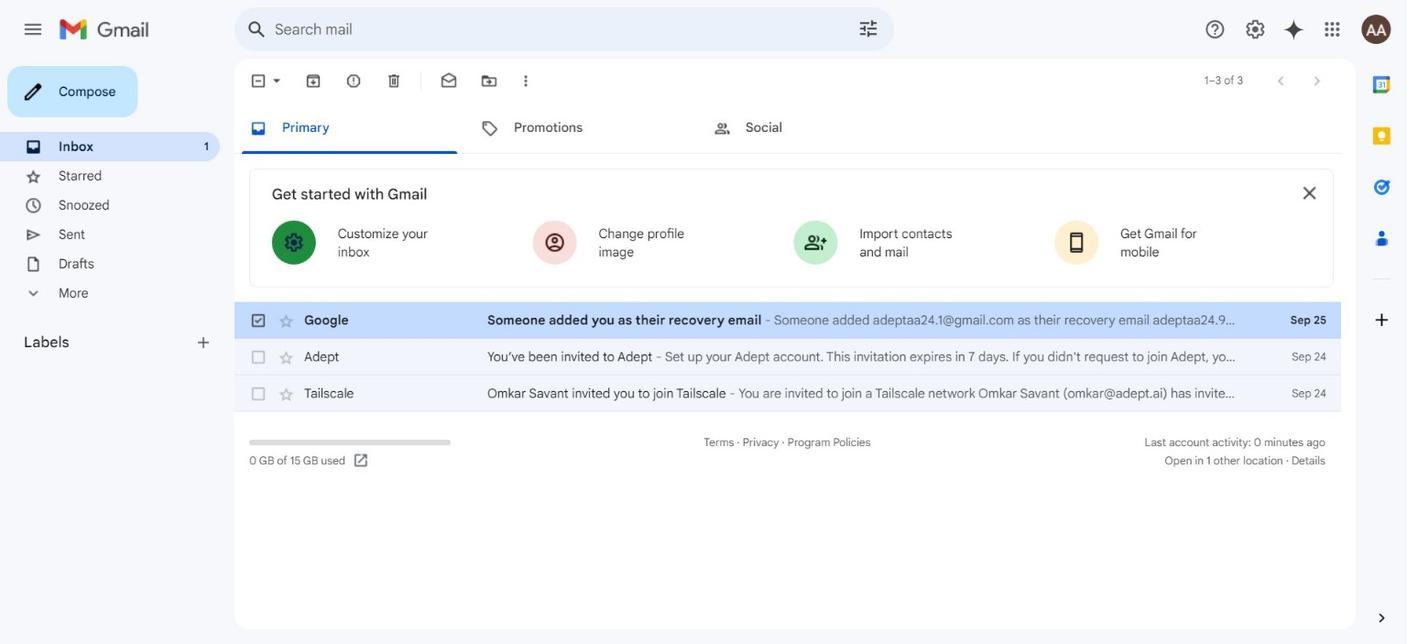 Task type: vqa. For each thing, say whether or not it's contained in the screenshot.
Newer image
no



Task type: describe. For each thing, give the bounding box(es) containing it.
1 row from the top
[[235, 302, 1342, 339]]

support image
[[1204, 18, 1226, 40]]

delete image
[[385, 71, 403, 90]]

2 row from the top
[[235, 339, 1342, 375]]

mark as read image
[[440, 71, 458, 90]]

follow link to manage storage image
[[353, 452, 371, 470]]

promotions tab
[[466, 103, 697, 154]]

0 horizontal spatial tab list
[[235, 103, 1342, 154]]

advanced search options image
[[850, 10, 887, 47]]



Task type: locate. For each thing, give the bounding box(es) containing it.
None search field
[[235, 7, 894, 51]]

main content
[[235, 103, 1342, 412]]

footer
[[235, 434, 1342, 470]]

search mail image
[[240, 13, 273, 46]]

Search mail text field
[[275, 20, 806, 38]]

tab list
[[1356, 59, 1408, 578], [235, 103, 1342, 154]]

None checkbox
[[249, 311, 268, 330], [249, 385, 268, 403], [249, 311, 268, 330], [249, 385, 268, 403]]

move to image
[[480, 71, 499, 90]]

row
[[235, 302, 1342, 339], [235, 339, 1342, 375], [235, 375, 1342, 412]]

heading
[[24, 334, 194, 352]]

report spam image
[[345, 71, 363, 90]]

None checkbox
[[249, 71, 268, 90], [249, 348, 268, 366], [249, 71, 268, 90], [249, 348, 268, 366]]

1 horizontal spatial tab list
[[1356, 59, 1408, 578]]

more email options image
[[517, 71, 535, 90]]

archive image
[[304, 71, 323, 90]]

navigation
[[0, 59, 235, 644]]

social tab
[[698, 103, 929, 154]]

gmail image
[[59, 11, 159, 48]]

3 row from the top
[[235, 375, 1342, 412]]

main menu image
[[22, 18, 44, 40]]

settings image
[[1244, 18, 1266, 40]]

primary tab
[[235, 103, 465, 154]]



